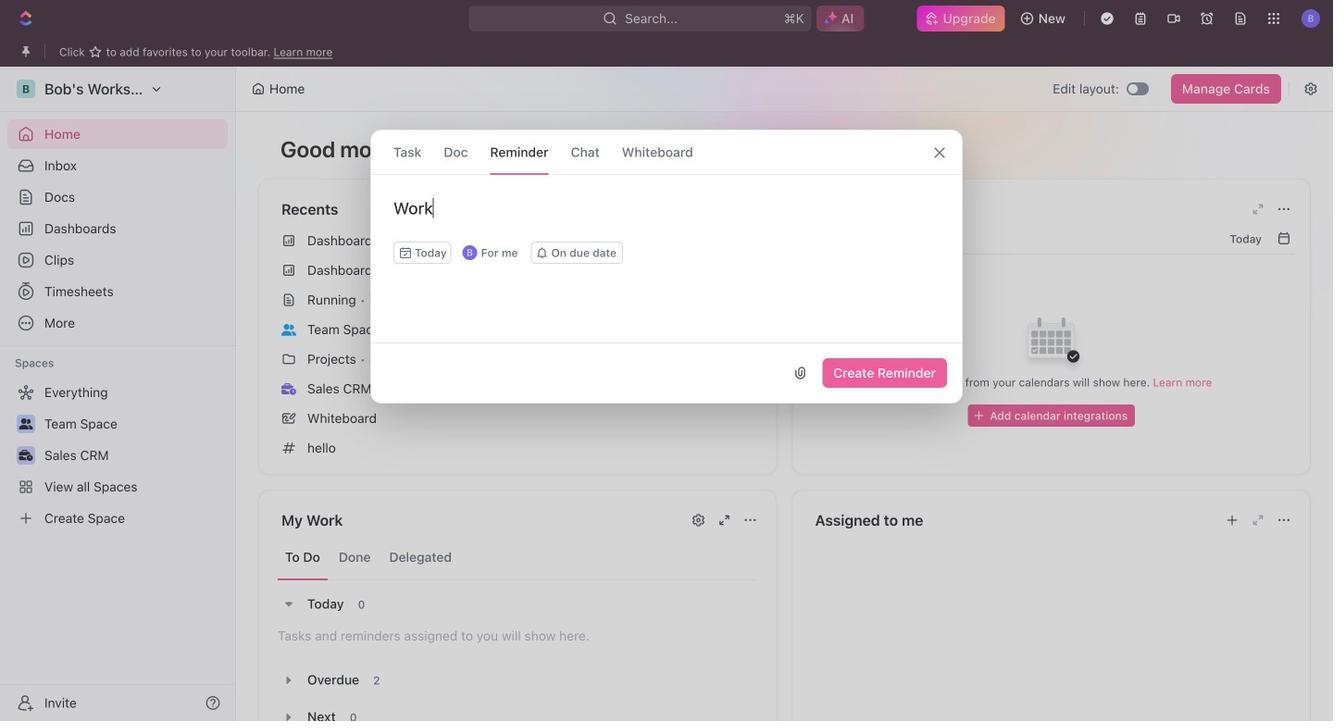 Task type: vqa. For each thing, say whether or not it's contained in the screenshot.
TREE
yes



Task type: describe. For each thing, give the bounding box(es) containing it.
user group image
[[281, 324, 296, 336]]

sidebar navigation
[[0, 67, 236, 721]]



Task type: locate. For each thing, give the bounding box(es) containing it.
tree
[[7, 378, 228, 533]]

Reminder na﻿me or type '/' for commands text field
[[371, 197, 962, 242]]

business time image
[[281, 383, 296, 395]]

tab list
[[278, 535, 758, 581]]

tree inside sidebar 'navigation'
[[7, 378, 228, 533]]

dialog
[[370, 130, 963, 404]]



